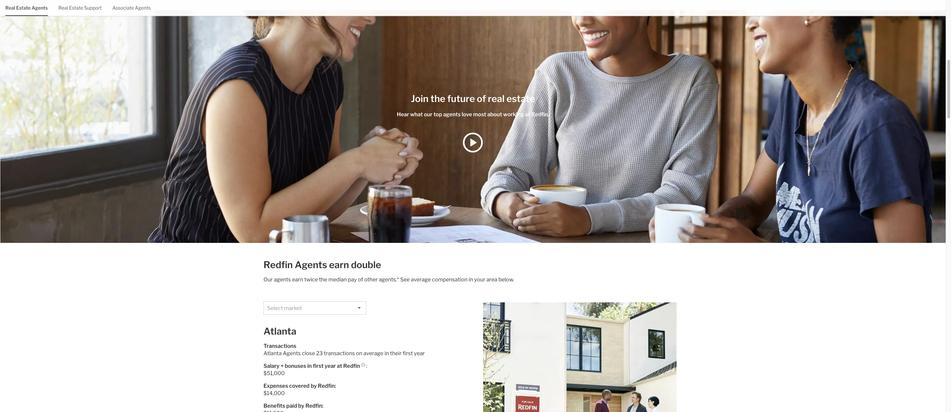 Task type: describe. For each thing, give the bounding box(es) containing it.
future
[[447, 93, 475, 104]]

year inside transactions atlanta agents close 23 transactions on average in their first year
[[414, 350, 425, 357]]

0 vertical spatial average
[[411, 277, 431, 283]]

salary + bonuses in first year at redfin
[[264, 363, 360, 369]]

expenses
[[264, 383, 288, 389]]

: $51,000
[[264, 363, 367, 377]]

1 vertical spatial of
[[358, 277, 363, 283]]

$14,000
[[264, 390, 285, 397]]

1 vertical spatial first
[[313, 363, 324, 369]]

real estate support
[[58, 5, 102, 11]]

0 vertical spatial at
[[525, 111, 530, 118]]

real estate support link
[[58, 0, 102, 15]]

market
[[284, 305, 302, 311]]

working
[[503, 111, 524, 118]]

agents inside the real estate agents link
[[32, 5, 48, 11]]

atlanta inside transactions atlanta agents close 23 transactions on average in their first year
[[264, 350, 282, 357]]

agents inside transactions atlanta agents close 23 transactions on average in their first year
[[283, 350, 301, 357]]

hear
[[397, 111, 409, 118]]

benefits paid by redfin:
[[264, 403, 324, 409]]

estate for agents
[[16, 5, 31, 11]]

0 horizontal spatial at
[[337, 363, 342, 369]]

transactions
[[324, 350, 355, 357]]

below.
[[499, 277, 514, 283]]

their
[[390, 350, 402, 357]]

love
[[462, 111, 472, 118]]

redfin: for expenses covered by redfin: $14,000
[[318, 383, 336, 389]]

1 atlanta from the top
[[264, 326, 296, 337]]

pay
[[348, 277, 357, 283]]

0 horizontal spatial year
[[325, 363, 336, 369]]

join
[[411, 93, 429, 104]]

0 vertical spatial in
[[469, 277, 473, 283]]

real for real estate support
[[58, 5, 68, 11]]

salary
[[264, 363, 280, 369]]

1 horizontal spatial agents
[[443, 111, 461, 118]]

1 horizontal spatial of
[[477, 93, 486, 104]]

by for paid
[[298, 403, 304, 409]]

twice
[[304, 277, 318, 283]]

0 horizontal spatial in
[[307, 363, 312, 369]]

area
[[487, 277, 497, 283]]

associate agents
[[112, 5, 151, 11]]

redfin.
[[531, 111, 549, 118]]

what
[[410, 111, 423, 118]]

other
[[364, 277, 378, 283]]



Task type: vqa. For each thing, say whether or not it's contained in the screenshot.
the bottom home's
no



Task type: locate. For each thing, give the bounding box(es) containing it.
1 vertical spatial at
[[337, 363, 342, 369]]

most
[[473, 111, 486, 118]]

0 horizontal spatial redfin
[[264, 259, 293, 271]]

0 horizontal spatial agents
[[274, 277, 291, 283]]

1 real from the left
[[5, 5, 15, 11]]

0 horizontal spatial average
[[364, 350, 383, 357]]

1 horizontal spatial in
[[385, 350, 389, 357]]

select
[[267, 305, 283, 311]]

paid
[[286, 403, 297, 409]]

1 horizontal spatial at
[[525, 111, 530, 118]]

earn for double
[[329, 259, 349, 271]]

0 horizontal spatial first
[[313, 363, 324, 369]]

first down 23
[[313, 363, 324, 369]]

0 vertical spatial first
[[403, 350, 413, 357]]

1 horizontal spatial redfin
[[343, 363, 360, 369]]

2 vertical spatial in
[[307, 363, 312, 369]]

real for real estate agents
[[5, 5, 15, 11]]

earn up median
[[329, 259, 349, 271]]

double
[[351, 259, 381, 271]]

1 horizontal spatial real
[[58, 5, 68, 11]]

agents right the our
[[274, 277, 291, 283]]

average right on
[[364, 350, 383, 357]]

earn for twice
[[292, 277, 303, 283]]

earn left twice
[[292, 277, 303, 283]]

in inside transactions atlanta agents close 23 transactions on average in their first year
[[385, 350, 389, 357]]

our
[[264, 277, 273, 283]]

of left real
[[477, 93, 486, 104]]

1 vertical spatial the
[[319, 277, 327, 283]]

year down transactions
[[325, 363, 336, 369]]

0 vertical spatial earn
[[329, 259, 349, 271]]

2 real from the left
[[58, 5, 68, 11]]

in left 'your'
[[469, 277, 473, 283]]

0 horizontal spatial by
[[298, 403, 304, 409]]

our
[[424, 111, 433, 118]]

1 horizontal spatial first
[[403, 350, 413, 357]]

redfin up the our
[[264, 259, 293, 271]]

average right see
[[411, 277, 431, 283]]

top
[[434, 111, 442, 118]]

real inside "link"
[[58, 5, 68, 11]]

+
[[281, 363, 284, 369]]

first inside transactions atlanta agents close 23 transactions on average in their first year
[[403, 350, 413, 357]]

select market
[[267, 305, 302, 311]]

at left redfin.
[[525, 111, 530, 118]]

1 vertical spatial redfin
[[343, 363, 360, 369]]

$51,000
[[264, 370, 285, 377]]

1 vertical spatial average
[[364, 350, 383, 357]]

by
[[311, 383, 317, 389], [298, 403, 304, 409]]

1 horizontal spatial average
[[411, 277, 431, 283]]

0 horizontal spatial real
[[5, 5, 15, 11]]

2 atlanta from the top
[[264, 350, 282, 357]]

median
[[329, 277, 347, 283]]

redfin: down : $51,000
[[318, 383, 336, 389]]

atlanta
[[264, 326, 296, 337], [264, 350, 282, 357]]

hear what our top agents love most about working at redfin.
[[397, 111, 549, 118]]

by right paid
[[298, 403, 304, 409]]

0 vertical spatial by
[[311, 383, 317, 389]]

average inside transactions atlanta agents close 23 transactions on average in their first year
[[364, 350, 383, 357]]

2 estate from the left
[[69, 5, 83, 11]]

see
[[400, 277, 410, 283]]

by right covered
[[311, 383, 317, 389]]

1 vertical spatial year
[[325, 363, 336, 369]]

0 vertical spatial agents
[[443, 111, 461, 118]]

0 vertical spatial atlanta
[[264, 326, 296, 337]]

year right their
[[414, 350, 425, 357]]

in down close
[[307, 363, 312, 369]]

estate for support
[[69, 5, 83, 11]]

agents.*
[[379, 277, 399, 283]]

redfin left disclaimer icon
[[343, 363, 360, 369]]

1 vertical spatial redfin:
[[306, 403, 324, 409]]

close
[[302, 350, 315, 357]]

first
[[403, 350, 413, 357], [313, 363, 324, 369]]

expenses covered by redfin: $14,000
[[264, 383, 336, 397]]

2 horizontal spatial in
[[469, 277, 473, 283]]

by for covered
[[311, 383, 317, 389]]

1 estate from the left
[[16, 5, 31, 11]]

estate
[[507, 93, 535, 104]]

redfin: for benefits paid by redfin:
[[306, 403, 324, 409]]

the up top
[[431, 93, 445, 104]]

0 vertical spatial redfin:
[[318, 383, 336, 389]]

1 horizontal spatial earn
[[329, 259, 349, 271]]

1 horizontal spatial year
[[414, 350, 425, 357]]

support
[[84, 5, 102, 11]]

covered
[[289, 383, 310, 389]]

1 horizontal spatial by
[[311, 383, 317, 389]]

1 vertical spatial by
[[298, 403, 304, 409]]

the
[[431, 93, 445, 104], [319, 277, 327, 283]]

of right pay
[[358, 277, 363, 283]]

:
[[366, 363, 367, 369]]

agents right top
[[443, 111, 461, 118]]

1 vertical spatial earn
[[292, 277, 303, 283]]

0 horizontal spatial the
[[319, 277, 327, 283]]

1 horizontal spatial the
[[431, 93, 445, 104]]

transactions atlanta agents close 23 transactions on average in their first year
[[264, 343, 425, 357]]

our agents earn twice the median pay of other agents.* see average compensation in your area below.
[[264, 277, 514, 283]]

redfin:
[[318, 383, 336, 389], [306, 403, 324, 409]]

1 horizontal spatial estate
[[69, 5, 83, 11]]

agents
[[443, 111, 461, 118], [274, 277, 291, 283]]

earn
[[329, 259, 349, 271], [292, 277, 303, 283]]

real estate agents link
[[5, 0, 48, 15]]

atlanta up the transactions
[[264, 326, 296, 337]]

estate inside "link"
[[69, 5, 83, 11]]

real estate agents
[[5, 5, 48, 11]]

redfin agents earn double
[[264, 259, 381, 271]]

0 horizontal spatial estate
[[16, 5, 31, 11]]

first right their
[[403, 350, 413, 357]]

the right twice
[[319, 277, 327, 283]]

atlanta down the transactions
[[264, 350, 282, 357]]

0 vertical spatial the
[[431, 93, 445, 104]]

at
[[525, 111, 530, 118], [337, 363, 342, 369]]

associate agents link
[[112, 0, 151, 15]]

benefits
[[264, 403, 285, 409]]

0 vertical spatial of
[[477, 93, 486, 104]]

0 horizontal spatial of
[[358, 277, 363, 283]]

on
[[356, 350, 362, 357]]

join the future of real estate
[[411, 93, 535, 104]]

of
[[477, 93, 486, 104], [358, 277, 363, 283]]

bonuses
[[285, 363, 306, 369]]

at down transactions
[[337, 363, 342, 369]]

real
[[5, 5, 15, 11], [58, 5, 68, 11]]

1 vertical spatial in
[[385, 350, 389, 357]]

agents inside associate agents link
[[135, 5, 151, 11]]

redfin
[[264, 259, 293, 271], [343, 363, 360, 369]]

redfin: inside expenses covered by redfin: $14,000
[[318, 383, 336, 389]]

estate
[[16, 5, 31, 11], [69, 5, 83, 11]]

23
[[316, 350, 323, 357]]

year
[[414, 350, 425, 357], [325, 363, 336, 369]]

in
[[469, 277, 473, 283], [385, 350, 389, 357], [307, 363, 312, 369]]

redfin: down expenses covered by redfin: $14,000
[[306, 403, 324, 409]]

agents
[[32, 5, 48, 11], [135, 5, 151, 11], [295, 259, 327, 271], [283, 350, 301, 357]]

1 vertical spatial atlanta
[[264, 350, 282, 357]]

average
[[411, 277, 431, 283], [364, 350, 383, 357]]

about
[[488, 111, 502, 118]]

compensation
[[432, 277, 468, 283]]

transactions
[[264, 343, 296, 349]]

real
[[488, 93, 505, 104]]

0 vertical spatial year
[[414, 350, 425, 357]]

i'm a broken image (wow, deep) image
[[483, 302, 677, 412]]

disclaimer image
[[361, 363, 365, 367]]

your
[[474, 277, 485, 283]]

associate
[[112, 5, 134, 11]]

1 vertical spatial agents
[[274, 277, 291, 283]]

in left their
[[385, 350, 389, 357]]

by inside expenses covered by redfin: $14,000
[[311, 383, 317, 389]]

0 vertical spatial redfin
[[264, 259, 293, 271]]

0 horizontal spatial earn
[[292, 277, 303, 283]]



